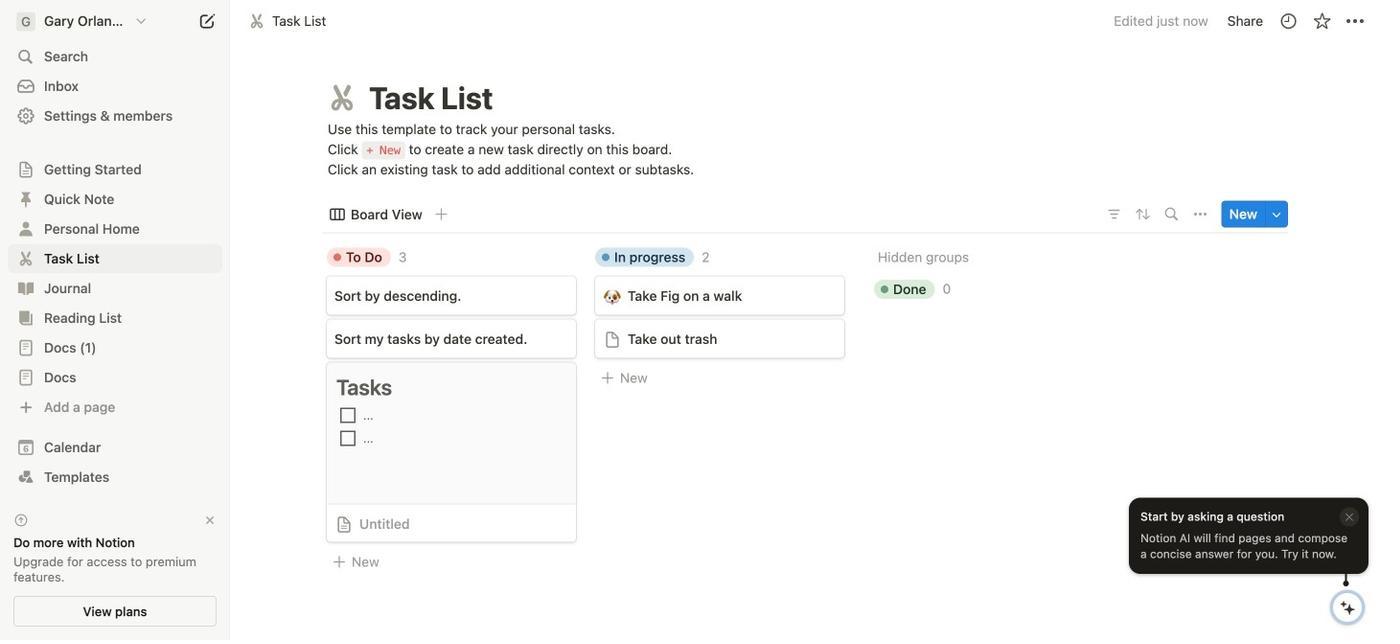 Task type: locate. For each thing, give the bounding box(es) containing it.
tab list
[[322, 195, 1101, 233]]

🐶 image
[[604, 286, 621, 308]]

filter image
[[1107, 206, 1122, 222]]

4 open image from the top
[[20, 342, 32, 354]]

favorite image
[[1313, 12, 1332, 31]]

search image
[[1165, 207, 1179, 221]]

3 open image from the top
[[20, 312, 32, 324]]

open image
[[20, 164, 32, 175], [20, 194, 32, 205], [20, 283, 32, 294], [20, 342, 32, 354]]

open image
[[20, 223, 32, 235], [20, 253, 32, 265], [20, 312, 32, 324], [20, 372, 32, 383]]

sort image
[[1133, 204, 1153, 224]]

2 open image from the top
[[20, 253, 32, 265]]

dismiss image
[[203, 514, 217, 527]]

tab
[[322, 201, 430, 228]]



Task type: vqa. For each thing, say whether or not it's contained in the screenshot.
the bottom group
no



Task type: describe. For each thing, give the bounding box(es) containing it.
close tooltip image
[[1344, 510, 1355, 524]]

2 open image from the top
[[20, 194, 32, 205]]

change page icon image
[[325, 81, 359, 115]]

1 open image from the top
[[20, 223, 32, 235]]

1 open image from the top
[[20, 164, 32, 175]]

updates image
[[1279, 12, 1298, 31]]

add view image
[[435, 207, 448, 221]]

g image
[[16, 12, 35, 31]]

4 open image from the top
[[20, 372, 32, 383]]

3 open image from the top
[[20, 283, 32, 294]]

new page image
[[196, 10, 219, 33]]



